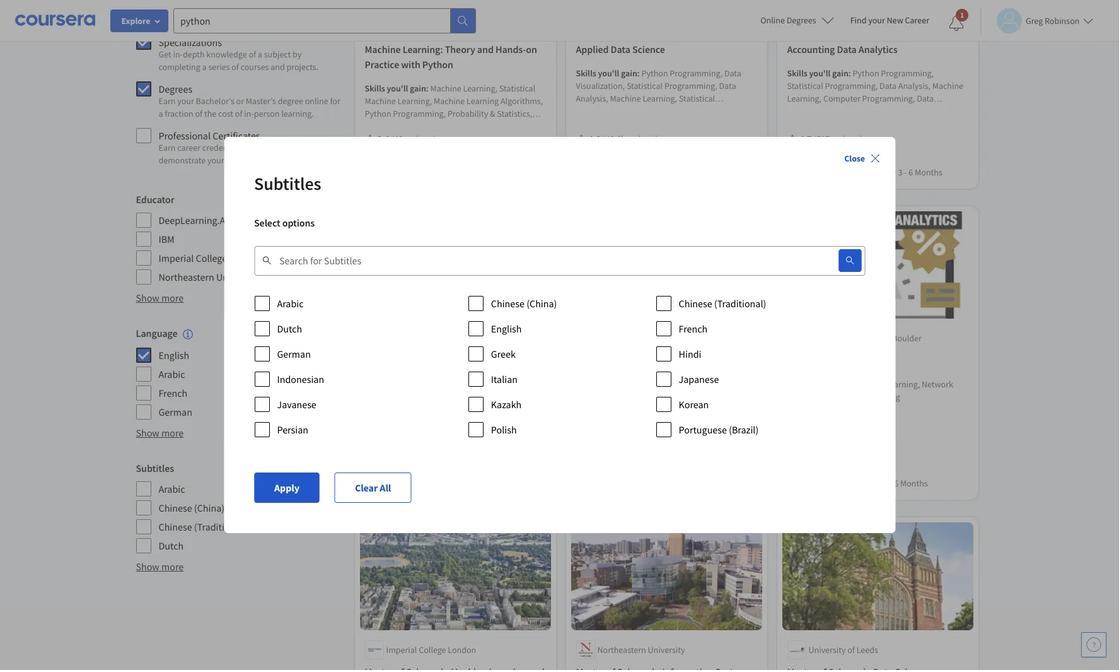 Task type: vqa. For each thing, say whether or not it's contained in the screenshot.
"well"
no



Task type: describe. For each thing, give the bounding box(es) containing it.
show more for dutch
[[136, 560, 184, 573]]

and inside data analysis and visualization foundations
[[635, 354, 651, 367]]

more for german
[[162, 427, 184, 439]]

earn for professional certificates
[[159, 142, 176, 153]]

career
[[177, 142, 201, 153]]

ibm
[[159, 233, 175, 245]]

master's
[[246, 95, 276, 107]]

korean
[[679, 398, 709, 411]]

3.4
[[378, 133, 389, 144]]

learning product
[[136, 15, 210, 28]]

0 vertical spatial a
[[258, 49, 262, 60]]

1 horizontal spatial a
[[202, 61, 207, 73]]

new
[[887, 15, 904, 26]]

leeds
[[857, 644, 879, 655]]

skills you'll gain : for machine
[[365, 83, 431, 94]]

imperial college london inside educator group
[[159, 252, 262, 264]]

1 vertical spatial northeastern
[[598, 644, 647, 655]]

degree
[[278, 95, 303, 107]]

more for northeastern university
[[162, 292, 184, 304]]

fraction
[[165, 108, 194, 119]]

depth
[[183, 49, 205, 60]]

completing
[[159, 61, 201, 73]]

1 vertical spatial london
[[448, 644, 477, 655]]

chinese (traditional) inside select subtitles options element
[[679, 297, 767, 310]]

german inside language group
[[159, 406, 192, 418]]

chinese (traditional) inside subtitles "group"
[[159, 521, 246, 533]]

show more for northeastern university
[[136, 292, 184, 304]]

machine learning, network analysis, python programming
[[788, 379, 954, 403]]

data right applied
[[611, 43, 631, 55]]

1 horizontal spatial northeastern university
[[598, 644, 686, 655]]

: for theory
[[426, 83, 429, 94]]

or
[[236, 95, 244, 107]]

reviews) for data
[[627, 133, 658, 144]]

to
[[421, 354, 430, 367]]

more for dutch
[[162, 560, 184, 573]]

series
[[209, 61, 230, 73]]

english inside language group
[[159, 349, 189, 362]]

data analysis and visualization foundations
[[576, 354, 708, 382]]

your for earn
[[177, 95, 194, 107]]

0 horizontal spatial -
[[468, 478, 470, 489]]

subtitles dialog
[[224, 137, 896, 533]]

college inside educator group
[[196, 252, 227, 264]]

german inside select subtitles options element
[[277, 348, 311, 360]]

0 vertical spatial credit eligible
[[803, 148, 854, 160]]

chinese (china) inside subtitles "group"
[[159, 502, 225, 514]]

university of leeds
[[809, 644, 879, 655]]

french inside select subtitles options element
[[679, 322, 708, 335]]

close
[[845, 153, 866, 164]]

1 vertical spatial credit
[[380, 460, 403, 471]]

applied data science
[[576, 43, 665, 55]]

from
[[245, 142, 263, 153]]

clear all
[[355, 481, 391, 494]]

select subtitles options element
[[254, 291, 866, 442]]

analysis
[[598, 354, 633, 367]]

show notifications image
[[950, 16, 965, 31]]

northeastern inside educator group
[[159, 271, 214, 283]]

specializations
[[159, 36, 222, 49]]

polish
[[491, 423, 517, 436]]

python inside machine learning, network analysis, python programming
[[822, 391, 848, 403]]

foundations
[[576, 369, 630, 382]]

python inside machine learning: theory and hands-on practice with python
[[423, 58, 454, 71]]

industry
[[265, 142, 295, 153]]

italian
[[491, 373, 518, 386]]

data inside data analysis and visualization foundations
[[576, 354, 596, 367]]

(traditional) inside select subtitles options element
[[714, 297, 767, 310]]

1 horizontal spatial credit
[[803, 148, 825, 160]]

applied data science link
[[576, 42, 757, 57]]

with
[[401, 58, 421, 71]]

demonstrate
[[159, 155, 206, 166]]

portuguese (brazil)
[[679, 423, 759, 436]]

1 horizontal spatial eligible
[[827, 148, 854, 160]]

skills you'll gain : for accounting
[[788, 67, 853, 79]]

of down or
[[235, 108, 243, 119]]

applied
[[576, 43, 609, 55]]

earn your bachelor's or master's degree online for a fraction of the cost of in-person learning.
[[159, 95, 341, 119]]

person
[[254, 108, 280, 119]]

colorado for skills you'll gain
[[435, 21, 468, 33]]

intermediate
[[788, 166, 836, 178]]

introduction to data science link
[[365, 353, 546, 368]]

hands-
[[496, 43, 526, 55]]

(china) inside subtitles "group"
[[194, 502, 225, 514]]

analytics
[[859, 43, 898, 55]]

1 vertical spatial science
[[453, 354, 486, 367]]

4.6 (48.6k reviews)
[[589, 133, 658, 144]]

courses
[[241, 61, 269, 73]]

university of colorado boulder for skills you'll gain
[[386, 21, 500, 33]]

(49
[[392, 133, 403, 144]]

analysis,
[[788, 391, 820, 403]]

show more button for german
[[136, 425, 184, 441]]

6 for machine learning, network analysis, python programming
[[895, 478, 899, 489]]

on
[[526, 43, 538, 55]]

at
[[884, 21, 891, 33]]

theory
[[445, 43, 476, 55]]

1 horizontal spatial imperial
[[386, 644, 417, 655]]

illinois
[[857, 21, 882, 33]]

introduction to data science
[[365, 354, 486, 367]]

1 button
[[939, 8, 975, 38]]

career
[[906, 15, 930, 26]]

javanese
[[277, 398, 316, 411]]

projects.
[[287, 61, 319, 73]]

subtitles inside "group"
[[136, 462, 174, 475]]

for
[[330, 95, 341, 107]]

knowledge
[[207, 49, 247, 60]]

gain for applied
[[622, 67, 638, 79]]

earn for degrees
[[159, 95, 176, 107]]

that
[[326, 142, 341, 153]]

hindi
[[679, 348, 702, 360]]

(traditional) inside subtitles "group"
[[194, 521, 246, 533]]

by
[[293, 49, 302, 60]]

4.7 (517 reviews)
[[800, 133, 863, 144]]

champaign
[[923, 21, 965, 33]]

(517
[[815, 133, 831, 144]]

- for skills you'll gain
[[905, 166, 908, 178]]

imperial inside educator group
[[159, 252, 194, 264]]

1 vertical spatial college
[[419, 644, 446, 655]]

in- inside get in-depth knowledge of a subject by completing a series of courses and projects.
[[173, 49, 183, 60]]

show more button for dutch
[[136, 559, 184, 574]]

data analysis and visualization foundations link
[[576, 353, 757, 383]]

2 beginner · specialization · 3 - 6 months from the left
[[788, 478, 929, 489]]

introduction
[[365, 354, 419, 367]]

cost
[[218, 108, 233, 119]]

of left illinois at the top right of the page
[[848, 21, 856, 33]]

you'll for applied
[[598, 67, 620, 79]]

months for machine learning, network analysis, python programming
[[901, 478, 929, 489]]

educator group
[[136, 192, 342, 285]]

clear all button
[[335, 473, 412, 503]]

and inside machine learning: theory and hands-on practice with python
[[478, 43, 494, 55]]

certificates
[[213, 129, 260, 142]]

programming
[[850, 391, 901, 403]]

0 horizontal spatial credit eligible
[[380, 460, 432, 471]]

apply button
[[254, 473, 320, 503]]

learning.
[[282, 108, 314, 119]]

select options
[[254, 216, 315, 229]]

urbana-
[[893, 21, 923, 33]]

3 for skills you'll gain
[[899, 166, 903, 178]]

- for machine learning, network analysis, python programming
[[890, 478, 893, 489]]

you'll for accounting
[[810, 67, 831, 79]]

and inside get in-depth knowledge of a subject by completing a series of courses and projects.
[[271, 61, 285, 73]]

professional
[[159, 129, 211, 142]]

4.6
[[589, 133, 601, 144]]

0 horizontal spatial 3
[[461, 478, 466, 489]]

boulder for machine learning, network analysis, python programming
[[893, 333, 922, 344]]

of left the
[[195, 108, 203, 119]]

: for analytics
[[849, 67, 852, 79]]



Task type: locate. For each thing, give the bounding box(es) containing it.
1 horizontal spatial chinese (traditional)
[[679, 297, 767, 310]]

machine learning: theory and hands-on practice with python link
[[365, 42, 546, 72]]

0 vertical spatial french
[[679, 322, 708, 335]]

0 horizontal spatial gain
[[410, 83, 426, 94]]

machine inside machine learning: theory and hands-on practice with python
[[365, 43, 401, 55]]

visualization
[[653, 354, 708, 367]]

1 show from the top
[[136, 292, 160, 304]]

1 vertical spatial credit eligible
[[380, 460, 432, 471]]

1 vertical spatial imperial
[[386, 644, 417, 655]]

chinese (china) inside select subtitles options element
[[491, 297, 557, 310]]

boulder up theory
[[470, 21, 500, 33]]

french up hindi
[[679, 322, 708, 335]]

arabic inside subtitles "group"
[[159, 483, 185, 495]]

more
[[162, 292, 184, 304], [162, 427, 184, 439], [162, 560, 184, 573]]

0 vertical spatial your
[[869, 15, 886, 26]]

specialization for skills you'll gain
[[841, 166, 893, 178]]

None search field
[[174, 8, 476, 33]]

colorado up machine learning, network analysis, python programming
[[857, 333, 891, 344]]

1 horizontal spatial french
[[679, 322, 708, 335]]

gain for accounting
[[833, 67, 849, 79]]

earn inside the earn career credentials from industry leaders that demonstrate your expertise.
[[159, 142, 176, 153]]

:
[[638, 67, 640, 79], [849, 67, 852, 79], [426, 83, 429, 94]]

1 vertical spatial university of colorado boulder
[[809, 333, 922, 344]]

chinese (china)
[[491, 297, 557, 310], [159, 502, 225, 514]]

chinese (traditional)
[[679, 297, 767, 310], [159, 521, 246, 533]]

get
[[159, 49, 171, 60]]

arabic inside select subtitles options element
[[277, 297, 304, 310]]

accounting
[[788, 43, 836, 55]]

get in-depth knowledge of a subject by completing a series of courses and projects.
[[159, 49, 319, 73]]

1 vertical spatial colorado
[[857, 333, 891, 344]]

of up learning:
[[425, 21, 433, 33]]

python
[[423, 58, 454, 71], [822, 391, 848, 403]]

0 horizontal spatial science
[[453, 354, 486, 367]]

0 vertical spatial show more button
[[136, 290, 184, 305]]

Search by keyword search field
[[280, 245, 809, 276]]

2 horizontal spatial a
[[258, 49, 262, 60]]

1 reviews) from the left
[[405, 133, 436, 144]]

online
[[305, 95, 328, 107]]

1 horizontal spatial 3
[[884, 478, 889, 489]]

: down learning:
[[426, 83, 429, 94]]

you'll down with at top left
[[387, 83, 408, 94]]

skills you'll gain : down applied data science in the top of the page
[[576, 67, 642, 79]]

2 horizontal spatial you'll
[[810, 67, 831, 79]]

0 vertical spatial dutch
[[277, 322, 302, 335]]

reviews)
[[405, 133, 436, 144], [627, 133, 658, 144], [832, 133, 863, 144]]

machine up practice
[[365, 43, 401, 55]]

: down applied data science in the top of the page
[[638, 67, 640, 79]]

reviews) right (49
[[405, 133, 436, 144]]

colorado up theory
[[435, 21, 468, 33]]

1 horizontal spatial dutch
[[277, 322, 302, 335]]

2 vertical spatial show more button
[[136, 559, 184, 574]]

all
[[380, 481, 391, 494]]

1 horizontal spatial :
[[638, 67, 640, 79]]

eligible up clear all button
[[404, 460, 432, 471]]

2 vertical spatial show more
[[136, 560, 184, 573]]

you'll down applied data science in the top of the page
[[598, 67, 620, 79]]

help center image
[[1087, 637, 1102, 652]]

credit down 4.7
[[803, 148, 825, 160]]

of up courses
[[249, 49, 256, 60]]

0 vertical spatial northeastern
[[159, 271, 214, 283]]

0 vertical spatial subtitles
[[254, 172, 321, 195]]

2 show more button from the top
[[136, 425, 184, 441]]

0 vertical spatial credit
[[803, 148, 825, 160]]

2 reviews) from the left
[[627, 133, 658, 144]]

your for find
[[869, 15, 886, 26]]

machine inside machine learning, network analysis, python programming
[[853, 379, 884, 390]]

northeastern university inside educator group
[[159, 271, 259, 283]]

beginner
[[365, 478, 398, 489], [788, 478, 821, 489]]

1 vertical spatial english
[[159, 349, 189, 362]]

2 horizontal spatial :
[[849, 67, 852, 79]]

skills down accounting
[[788, 67, 808, 79]]

1 more from the top
[[162, 292, 184, 304]]

1 horizontal spatial gain
[[622, 67, 638, 79]]

4.7
[[800, 133, 812, 144]]

2 vertical spatial show
[[136, 560, 160, 573]]

months for skills you'll gain
[[916, 166, 943, 178]]

language group
[[136, 326, 342, 420]]

science right applied
[[633, 43, 665, 55]]

1 horizontal spatial credit eligible
[[803, 148, 854, 160]]

1 vertical spatial french
[[159, 387, 188, 400]]

earn inside earn your bachelor's or master's degree online for a fraction of the cost of in-person learning.
[[159, 95, 176, 107]]

london
[[229, 252, 262, 264], [448, 644, 477, 655]]

1
[[961, 10, 965, 20]]

credit eligible down 4.7 (517 reviews)
[[803, 148, 854, 160]]

1 beginner from the left
[[365, 478, 398, 489]]

clear
[[355, 481, 378, 494]]

skills for applied data science
[[576, 67, 597, 79]]

data right the to
[[432, 354, 452, 367]]

1 horizontal spatial (traditional)
[[714, 297, 767, 310]]

your inside earn your bachelor's or master's degree online for a fraction of the cost of in-person learning.
[[177, 95, 194, 107]]

machine learning: theory and hands-on practice with python
[[365, 43, 538, 71]]

skills you'll gain : for applied
[[576, 67, 642, 79]]

1 horizontal spatial reviews)
[[627, 133, 658, 144]]

0 vertical spatial show more
[[136, 292, 184, 304]]

2 show from the top
[[136, 427, 160, 439]]

and
[[478, 43, 494, 55], [271, 61, 285, 73], [635, 354, 651, 367]]

educator
[[136, 193, 175, 206]]

: for science
[[638, 67, 640, 79]]

0 horizontal spatial northeastern
[[159, 271, 214, 283]]

6 for skills you'll gain
[[909, 166, 914, 178]]

you'll for machine
[[387, 83, 408, 94]]

specialization for machine learning, network analysis, python programming
[[827, 478, 878, 489]]

3 show more button from the top
[[136, 559, 184, 574]]

1 vertical spatial machine
[[853, 379, 884, 390]]

1 vertical spatial show
[[136, 427, 160, 439]]

university of colorado boulder up theory
[[386, 21, 500, 33]]

1 vertical spatial chinese (traditional)
[[159, 521, 246, 533]]

1 vertical spatial german
[[159, 406, 192, 418]]

1 horizontal spatial college
[[419, 644, 446, 655]]

0 vertical spatial university of colorado boulder
[[386, 21, 500, 33]]

colorado
[[435, 21, 468, 33], [857, 333, 891, 344]]

expertise.
[[226, 155, 262, 166]]

0 vertical spatial imperial college london
[[159, 252, 262, 264]]

show for dutch
[[136, 560, 160, 573]]

machine for learning:
[[365, 43, 401, 55]]

3 for machine learning, network analysis, python programming
[[884, 478, 889, 489]]

colorado for machine learning, network analysis, python programming
[[857, 333, 891, 344]]

credit
[[803, 148, 825, 160], [380, 460, 403, 471]]

2 vertical spatial a
[[159, 108, 163, 119]]

0 vertical spatial and
[[478, 43, 494, 55]]

0 horizontal spatial eligible
[[404, 460, 432, 471]]

earn
[[159, 95, 176, 107], [159, 142, 176, 153]]

university inside educator group
[[216, 271, 259, 283]]

university
[[386, 21, 424, 33], [809, 21, 846, 33], [216, 271, 259, 283], [809, 333, 846, 344], [648, 644, 686, 655], [809, 644, 846, 655]]

0 horizontal spatial german
[[159, 406, 192, 418]]

gain for machine
[[410, 83, 426, 94]]

1 vertical spatial dutch
[[159, 540, 184, 552]]

1 horizontal spatial northeastern
[[598, 644, 647, 655]]

find your new career
[[851, 15, 930, 26]]

2 horizontal spatial gain
[[833, 67, 849, 79]]

python down learning:
[[423, 58, 454, 71]]

0 vertical spatial eligible
[[827, 148, 854, 160]]

machine
[[365, 43, 401, 55], [853, 379, 884, 390]]

and right theory
[[478, 43, 494, 55]]

1 show more from the top
[[136, 292, 184, 304]]

french
[[679, 322, 708, 335], [159, 387, 188, 400]]

1 horizontal spatial you'll
[[598, 67, 620, 79]]

a up courses
[[258, 49, 262, 60]]

3
[[899, 166, 903, 178], [461, 478, 466, 489], [884, 478, 889, 489]]

skills you'll gain : down with at top left
[[365, 83, 431, 94]]

french inside language group
[[159, 387, 188, 400]]

0 horizontal spatial imperial college london
[[159, 252, 262, 264]]

coursera image
[[15, 10, 95, 30]]

2 beginner from the left
[[788, 478, 821, 489]]

in- inside earn your bachelor's or master's degree online for a fraction of the cost of in-person learning.
[[244, 108, 254, 119]]

machine for learning,
[[853, 379, 884, 390]]

credit up all
[[380, 460, 403, 471]]

dutch inside select subtitles options element
[[277, 322, 302, 335]]

(48.6k
[[603, 133, 626, 144]]

1 horizontal spatial science
[[633, 43, 665, 55]]

product
[[176, 15, 210, 28]]

1 vertical spatial imperial college london
[[386, 644, 477, 655]]

3 show more from the top
[[136, 560, 184, 573]]

0 vertical spatial machine
[[365, 43, 401, 55]]

boulder up learning,
[[893, 333, 922, 344]]

2 horizontal spatial and
[[635, 354, 651, 367]]

your
[[869, 15, 886, 26], [177, 95, 194, 107], [208, 155, 224, 166]]

search image
[[845, 256, 856, 266]]

options
[[283, 216, 315, 229]]

a left "fraction" at the left of page
[[159, 108, 163, 119]]

science
[[633, 43, 665, 55], [453, 354, 486, 367]]

0 horizontal spatial beginner · specialization · 3 - 6 months
[[365, 478, 506, 489]]

university of colorado boulder
[[386, 21, 500, 33], [809, 333, 922, 344]]

months
[[916, 166, 943, 178], [478, 478, 506, 489], [901, 478, 929, 489]]

skills
[[576, 67, 597, 79], [788, 67, 808, 79], [365, 83, 385, 94]]

data down find
[[838, 43, 857, 55]]

skills down practice
[[365, 83, 385, 94]]

the
[[204, 108, 217, 119]]

machine up programming
[[853, 379, 884, 390]]

python right the analysis,
[[822, 391, 848, 403]]

in- down the master's
[[244, 108, 254, 119]]

0 horizontal spatial skills
[[365, 83, 385, 94]]

and down subject
[[271, 61, 285, 73]]

1 horizontal spatial colorado
[[857, 333, 891, 344]]

english down language
[[159, 349, 189, 362]]

(china) inside select subtitles options element
[[527, 297, 557, 310]]

london inside educator group
[[229, 252, 262, 264]]

1 horizontal spatial chinese (china)
[[491, 297, 557, 310]]

1 show more button from the top
[[136, 290, 184, 305]]

1 vertical spatial and
[[271, 61, 285, 73]]

0 horizontal spatial subtitles
[[136, 462, 174, 475]]

1 vertical spatial northeastern university
[[598, 644, 686, 655]]

show for german
[[136, 427, 160, 439]]

show for northeastern university
[[136, 292, 160, 304]]

data
[[611, 43, 631, 55], [838, 43, 857, 55], [432, 354, 452, 367], [576, 354, 596, 367]]

0 horizontal spatial northeastern university
[[159, 271, 259, 283]]

university of colorado boulder up machine learning, network analysis, python programming
[[809, 333, 922, 344]]

0 horizontal spatial and
[[271, 61, 285, 73]]

eligible down 4.7 (517 reviews)
[[827, 148, 854, 160]]

2 horizontal spatial -
[[905, 166, 908, 178]]

1 vertical spatial chinese (china)
[[159, 502, 225, 514]]

3 reviews) from the left
[[832, 133, 863, 144]]

a left series
[[202, 61, 207, 73]]

1 horizontal spatial university of colorado boulder
[[809, 333, 922, 344]]

close button
[[840, 147, 886, 170]]

data up foundations
[[576, 354, 596, 367]]

2 horizontal spatial your
[[869, 15, 886, 26]]

and right analysis
[[635, 354, 651, 367]]

professional certificates
[[159, 129, 260, 142]]

1 vertical spatial eligible
[[404, 460, 432, 471]]

find
[[851, 15, 867, 26]]

german
[[277, 348, 311, 360], [159, 406, 192, 418]]

earn up 'demonstrate'
[[159, 142, 176, 153]]

1 vertical spatial (china)
[[194, 502, 225, 514]]

learning product group
[[136, 14, 342, 172]]

0 vertical spatial show
[[136, 292, 160, 304]]

0 vertical spatial imperial
[[159, 252, 194, 264]]

2 horizontal spatial skills you'll gain :
[[788, 67, 853, 79]]

credentials
[[202, 142, 243, 153]]

gain down applied data science in the top of the page
[[622, 67, 638, 79]]

1 beginner · specialization · 3 - 6 months from the left
[[365, 478, 506, 489]]

1 horizontal spatial and
[[478, 43, 494, 55]]

0 horizontal spatial your
[[177, 95, 194, 107]]

degrees
[[159, 83, 193, 95]]

2 more from the top
[[162, 427, 184, 439]]

1 horizontal spatial english
[[491, 322, 522, 335]]

0 vertical spatial chinese (traditional)
[[679, 297, 767, 310]]

skills down applied
[[576, 67, 597, 79]]

reviews) for learning:
[[405, 133, 436, 144]]

2 horizontal spatial 3
[[899, 166, 903, 178]]

2 horizontal spatial skills
[[788, 67, 808, 79]]

of left leeds
[[848, 644, 856, 655]]

language
[[136, 327, 178, 339]]

gain
[[622, 67, 638, 79], [833, 67, 849, 79], [410, 83, 426, 94]]

0 vertical spatial earn
[[159, 95, 176, 107]]

1 earn from the top
[[159, 95, 176, 107]]

boulder for skills you'll gain
[[470, 21, 500, 33]]

2 show more from the top
[[136, 427, 184, 439]]

1 horizontal spatial -
[[890, 478, 893, 489]]

show more for german
[[136, 427, 184, 439]]

show more button for northeastern university
[[136, 290, 184, 305]]

subtitles group
[[136, 461, 342, 554]]

2 earn from the top
[[159, 142, 176, 153]]

skills for machine learning: theory and hands-on practice with python
[[365, 83, 385, 94]]

kazakh
[[491, 398, 522, 411]]

0 vertical spatial college
[[196, 252, 227, 264]]

: down the accounting data analytics
[[849, 67, 852, 79]]

0 horizontal spatial (china)
[[194, 502, 225, 514]]

a
[[258, 49, 262, 60], [202, 61, 207, 73], [159, 108, 163, 119]]

earn up "fraction" at the left of page
[[159, 95, 176, 107]]

credit eligible up all
[[380, 460, 432, 471]]

university of colorado boulder for machine learning, network analysis, python programming
[[809, 333, 922, 344]]

1 vertical spatial (traditional)
[[194, 521, 246, 533]]

subtitles inside dialog
[[254, 172, 321, 195]]

0 horizontal spatial french
[[159, 387, 188, 400]]

french down language
[[159, 387, 188, 400]]

gain down the accounting data analytics
[[833, 67, 849, 79]]

1 horizontal spatial skills
[[576, 67, 597, 79]]

northeastern
[[159, 271, 214, 283], [598, 644, 647, 655]]

0 vertical spatial arabic
[[277, 297, 304, 310]]

of up machine learning, network analysis, python programming
[[848, 333, 856, 344]]

gain down with at top left
[[410, 83, 426, 94]]

3 more from the top
[[162, 560, 184, 573]]

1 horizontal spatial in-
[[244, 108, 254, 119]]

your inside the earn career credentials from industry leaders that demonstrate your expertise.
[[208, 155, 224, 166]]

japanese
[[679, 373, 719, 386]]

skills you'll gain : down accounting
[[788, 67, 853, 79]]

learning,
[[886, 379, 921, 390]]

arabic
[[277, 297, 304, 310], [159, 368, 185, 381], [159, 483, 185, 495]]

learning:
[[403, 43, 443, 55]]

(brazil)
[[729, 423, 759, 436]]

english
[[491, 322, 522, 335], [159, 349, 189, 362]]

subtitles
[[254, 172, 321, 195], [136, 462, 174, 475]]

2 vertical spatial your
[[208, 155, 224, 166]]

select
[[254, 216, 281, 229]]

arabic inside language group
[[159, 368, 185, 381]]

0 horizontal spatial reviews)
[[405, 133, 436, 144]]

0 horizontal spatial 6
[[472, 478, 477, 489]]

subject
[[264, 49, 291, 60]]

3 show from the top
[[136, 560, 160, 573]]

you'll down accounting
[[810, 67, 831, 79]]

of down knowledge
[[232, 61, 239, 73]]

0 horizontal spatial college
[[196, 252, 227, 264]]

dutch inside subtitles "group"
[[159, 540, 184, 552]]

english up the greek
[[491, 322, 522, 335]]

science left the greek
[[453, 354, 486, 367]]

reviews) up close
[[832, 133, 863, 144]]

accounting data analytics
[[788, 43, 898, 55]]

reviews) right (48.6k
[[627, 133, 658, 144]]

2 vertical spatial arabic
[[159, 483, 185, 495]]

in- up completing
[[173, 49, 183, 60]]

bachelor's
[[196, 95, 235, 107]]

greek
[[491, 348, 516, 360]]

english inside select subtitles options element
[[491, 322, 522, 335]]

a inside earn your bachelor's or master's degree online for a fraction of the cost of in-person learning.
[[159, 108, 163, 119]]

northeastern university
[[159, 271, 259, 283], [598, 644, 686, 655]]

skills for accounting data analytics
[[788, 67, 808, 79]]

0 vertical spatial (china)
[[527, 297, 557, 310]]

deeplearning.ai
[[159, 214, 228, 227]]

0 horizontal spatial imperial
[[159, 252, 194, 264]]

practice
[[365, 58, 399, 71]]



